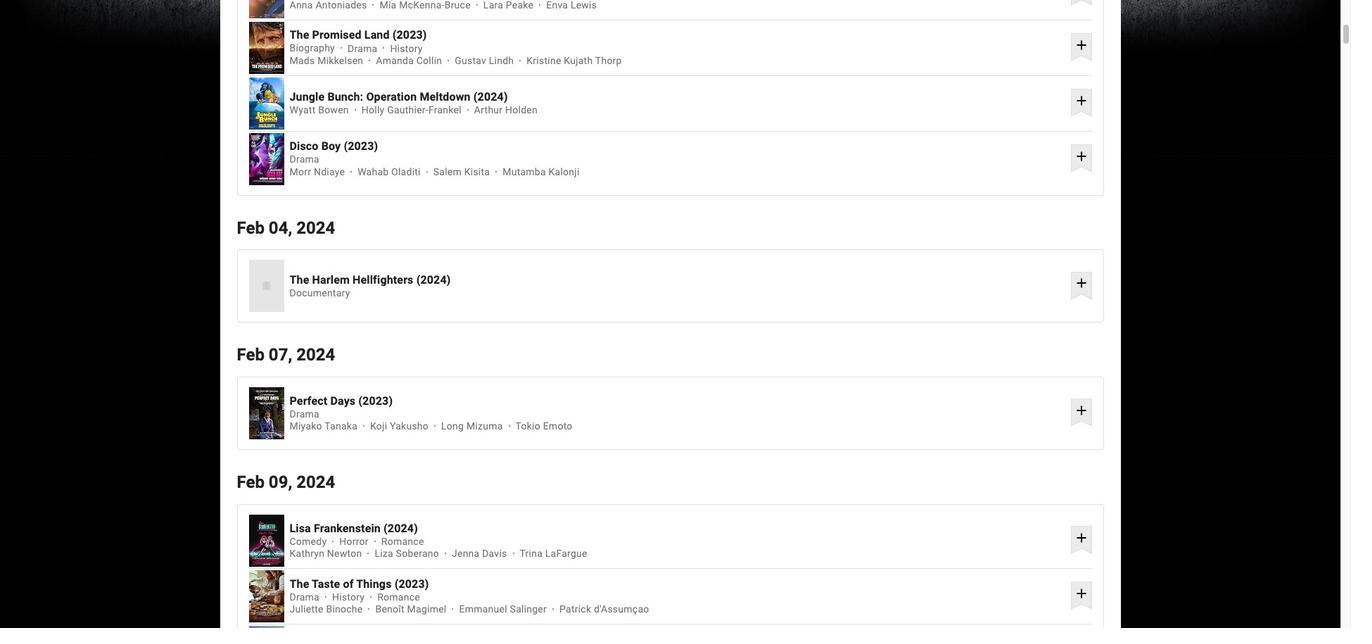Task type: locate. For each thing, give the bounding box(es) containing it.
wyatt
[[290, 104, 316, 116]]

benoît magimel
[[376, 604, 447, 615]]

1 vertical spatial feb
[[237, 345, 265, 365]]

kathryn newton
[[290, 548, 362, 559]]

feb left 07,
[[237, 345, 265, 365]]

collin
[[417, 55, 442, 66]]

davis
[[482, 548, 507, 559]]

3 the from the top
[[290, 577, 309, 590]]

cole sprouse and kathryn newton in lisa frankenstein (2024) image
[[249, 515, 284, 567]]

patrick d'assumçao
[[560, 604, 650, 615]]

history
[[390, 43, 423, 54], [332, 591, 365, 603]]

mia mckenna-bruce in how to have sex (2023) image
[[249, 0, 284, 18]]

jungle
[[290, 90, 325, 103]]

the taste of things (2023) button
[[290, 577, 1066, 590]]

(2023) up benoît magimel
[[395, 577, 429, 590]]

add image
[[1074, 36, 1090, 53], [1074, 92, 1090, 109], [1074, 275, 1090, 292], [1074, 402, 1090, 419], [1074, 529, 1090, 546], [1074, 585, 1090, 602]]

1 vertical spatial (2024)
[[417, 273, 451, 286]]

0 vertical spatial 2024
[[297, 218, 335, 238]]

drama up juliette
[[290, 591, 320, 603]]

(2023) up koji
[[359, 394, 393, 408]]

group left the wyatt
[[249, 77, 284, 129]]

morr
[[290, 166, 311, 177]]

juliette binoche and benoît magimel in the taste of things (2023) image
[[249, 570, 284, 622]]

promised
[[312, 28, 362, 42]]

09,
[[269, 473, 292, 492]]

2 vertical spatial 2024
[[297, 473, 335, 492]]

drama up morr
[[290, 154, 320, 165]]

add image
[[1074, 148, 1090, 164]]

feb for feb 07, 2024
[[237, 345, 265, 365]]

mads mikkelsen in the promised land (2023) image
[[249, 22, 284, 74]]

1 add image from the top
[[1074, 36, 1090, 53]]

kristine kujath thorp
[[527, 55, 622, 66]]

2 the from the top
[[290, 273, 309, 286]]

group left miyako
[[249, 387, 284, 439]]

jenna
[[452, 548, 480, 559]]

the harlem hellfighters (2024) documentary
[[290, 273, 451, 299]]

emmanuel salinger
[[459, 604, 547, 615]]

days
[[331, 394, 356, 408]]

1 the from the top
[[290, 28, 309, 42]]

2 2024 from the top
[[297, 345, 335, 365]]

6 group from the top
[[249, 387, 284, 439]]

the up the biography
[[290, 28, 309, 42]]

group for jungle bunch: operation meltdown (2024)
[[249, 77, 284, 129]]

the for the promised land (2023)
[[290, 28, 309, 42]]

group left documentary
[[249, 260, 284, 312]]

group down the juliette binoche and benoît magimel in the taste of things (2023) image
[[249, 626, 284, 628]]

1 vertical spatial the
[[290, 273, 309, 286]]

the
[[290, 28, 309, 42], [290, 273, 309, 286], [290, 577, 309, 590]]

3 2024 from the top
[[297, 473, 335, 492]]

history up binoche on the left bottom
[[332, 591, 365, 603]]

1 2024 from the top
[[297, 218, 335, 238]]

1 horizontal spatial history
[[390, 43, 423, 54]]

tokio emoto
[[516, 421, 573, 432]]

patrick
[[560, 604, 592, 615]]

0 vertical spatial romance
[[381, 536, 424, 547]]

bunch:
[[328, 90, 363, 103]]

kathryn
[[290, 548, 325, 559]]

1 feb from the top
[[237, 218, 265, 238]]

ndiaye
[[314, 166, 345, 177]]

long mizuma
[[442, 421, 503, 432]]

1 vertical spatial romance
[[378, 591, 420, 603]]

emmanuel
[[459, 604, 508, 615]]

group
[[249, 0, 284, 18], [249, 22, 284, 74], [249, 77, 284, 129], [249, 133, 284, 185], [249, 260, 284, 312], [249, 387, 284, 439], [249, 515, 284, 567], [249, 570, 284, 622], [249, 626, 284, 628]]

feb left 09,
[[237, 473, 265, 492]]

2024 for feb 04, 2024
[[297, 218, 335, 238]]

salem kisita
[[434, 166, 490, 177]]

(2024) up "liza soberano" on the left bottom of page
[[384, 521, 418, 535]]

drama inside disco boy (2023) drama
[[290, 154, 320, 165]]

1 vertical spatial 2024
[[297, 345, 335, 365]]

holly
[[362, 104, 385, 116]]

(2023) up wahab
[[344, 140, 378, 153]]

2024 for feb 09, 2024
[[297, 473, 335, 492]]

group up mads mikkelsen in the promised land (2023) image
[[249, 0, 284, 18]]

(2023)
[[393, 28, 427, 42], [344, 140, 378, 153], [359, 394, 393, 408], [395, 577, 429, 590]]

disco boy (2023) drama
[[290, 140, 378, 165]]

2 vertical spatial the
[[290, 577, 309, 590]]

holly gauthier-frankel
[[362, 104, 462, 116]]

group for perfect days (2023)
[[249, 387, 284, 439]]

0 horizontal spatial history
[[332, 591, 365, 603]]

jungle bunch: operation meltdown (2024)
[[290, 90, 508, 103]]

2 vertical spatial (2024)
[[384, 521, 418, 535]]

group for lisa frankenstein (2024)
[[249, 515, 284, 567]]

(2024) up arthur
[[474, 90, 508, 103]]

the taste of things (2023)
[[290, 577, 429, 590]]

tanaka
[[325, 421, 358, 432]]

0 vertical spatial the
[[290, 28, 309, 42]]

liza
[[375, 548, 394, 559]]

feb 07, 2024
[[237, 345, 335, 365]]

(2023) up amanda collin at the top left
[[393, 28, 427, 42]]

group for disco boy (2023)
[[249, 133, 284, 185]]

the up juliette
[[290, 577, 309, 590]]

2024 right 04,
[[297, 218, 335, 238]]

2 group from the top
[[249, 22, 284, 74]]

drama down the promised land (2023)
[[348, 43, 378, 54]]

maitreyi ramakrishnan, tristan allerick chen, ava morse, hyein park, and rosalie chiang in turning red (2022) image
[[249, 626, 284, 628]]

long
[[442, 421, 464, 432]]

the up documentary
[[290, 273, 309, 286]]

frankenstein
[[314, 521, 381, 535]]

7 group from the top
[[249, 515, 284, 567]]

lisa
[[290, 521, 311, 535]]

thorp
[[596, 55, 622, 66]]

group up maitreyi ramakrishnan, tristan allerick chen, ava morse, hyein park, and rosalie chiang in turning red (2022) image
[[249, 570, 284, 622]]

2 add image from the top
[[1074, 92, 1090, 109]]

romance up "liza soberano" on the left bottom of page
[[381, 536, 424, 547]]

kristine
[[527, 55, 562, 66]]

2 feb from the top
[[237, 345, 265, 365]]

4 group from the top
[[249, 133, 284, 185]]

mutamba kalonji
[[503, 166, 580, 177]]

romance up benoît
[[378, 591, 420, 603]]

yakusho
[[390, 421, 429, 432]]

5 group from the top
[[249, 260, 284, 312]]

group left lisa
[[249, 515, 284, 567]]

tokio
[[516, 421, 541, 432]]

drama up miyako
[[290, 408, 320, 420]]

8 group from the top
[[249, 570, 284, 622]]

3 feb from the top
[[237, 473, 265, 492]]

(2023) inside perfect days (2023) drama
[[359, 394, 393, 408]]

group left mads
[[249, 22, 284, 74]]

1 vertical spatial history
[[332, 591, 365, 603]]

04,
[[269, 218, 292, 238]]

movie image
[[261, 280, 272, 292]]

gustav
[[455, 55, 487, 66]]

feb left 04,
[[237, 218, 265, 238]]

0 vertical spatial history
[[390, 43, 423, 54]]

2 vertical spatial feb
[[237, 473, 265, 492]]

group left morr
[[249, 133, 284, 185]]

of
[[343, 577, 354, 590]]

lisa frankenstein (2024)
[[290, 521, 418, 535]]

5 add image from the top
[[1074, 529, 1090, 546]]

(2024) right hellfighters
[[417, 273, 451, 286]]

liza soberano
[[375, 548, 439, 559]]

3 group from the top
[[249, 77, 284, 129]]

0 vertical spatial feb
[[237, 218, 265, 238]]

feb for feb 09, 2024
[[237, 473, 265, 492]]

2024 right 09,
[[297, 473, 335, 492]]

2024 right 07,
[[297, 345, 335, 365]]

9 group from the top
[[249, 626, 284, 628]]

feb
[[237, 218, 265, 238], [237, 345, 265, 365], [237, 473, 265, 492]]

history up amanda collin at the top left
[[390, 43, 423, 54]]

6 add image from the top
[[1074, 585, 1090, 602]]

biography
[[290, 43, 335, 54]]

2024 for feb 07, 2024
[[297, 345, 335, 365]]



Task type: describe. For each thing, give the bounding box(es) containing it.
salinger
[[510, 604, 547, 615]]

perfect days (2023) drama
[[290, 394, 393, 420]]

comedy
[[290, 536, 327, 547]]

frankel
[[429, 104, 462, 116]]

trina lafargue
[[520, 548, 588, 559]]

lindh
[[489, 55, 514, 66]]

add image for lisa frankenstein (2024)
[[1074, 529, 1090, 546]]

things
[[356, 577, 392, 590]]

(2024) inside the harlem hellfighters (2024) documentary
[[417, 273, 451, 286]]

add image for jungle bunch: operation meltdown (2024)
[[1074, 92, 1090, 109]]

group for the harlem hellfighters (2024)
[[249, 260, 284, 312]]

jungle bunch: operation meltdown (2024) image
[[249, 77, 284, 129]]

binoche
[[326, 604, 363, 615]]

trina
[[520, 548, 543, 559]]

newton
[[327, 548, 362, 559]]

perfect
[[290, 394, 328, 408]]

taste
[[312, 577, 340, 590]]

the inside the harlem hellfighters (2024) documentary
[[290, 273, 309, 286]]

group for the promised land (2023)
[[249, 22, 284, 74]]

miyako
[[290, 421, 322, 432]]

meltdown
[[420, 90, 471, 103]]

mutamba
[[503, 166, 546, 177]]

feb 09, 2024
[[237, 473, 335, 492]]

kalonji
[[549, 166, 580, 177]]

holden
[[506, 104, 538, 116]]

amanda collin
[[376, 55, 442, 66]]

the promised land (2023) button
[[290, 28, 1066, 42]]

koji
[[370, 421, 387, 432]]

romance for the taste of things (2023)
[[378, 591, 420, 603]]

emoto
[[543, 421, 573, 432]]

(2023) inside disco boy (2023) drama
[[344, 140, 378, 153]]

jenna davis
[[452, 548, 507, 559]]

boy
[[322, 140, 341, 153]]

operation
[[366, 90, 417, 103]]

wyatt bowen
[[290, 104, 349, 116]]

group for the taste of things (2023)
[[249, 570, 284, 622]]

documentary
[[290, 287, 350, 299]]

romance for lisa frankenstein (2024)
[[381, 536, 424, 547]]

the harlem hellfighters (2024) button
[[290, 273, 1066, 286]]

the promised land (2023)
[[290, 28, 427, 42]]

disco boy (2023) button
[[290, 140, 1066, 153]]

kisita
[[464, 166, 490, 177]]

magimel
[[407, 604, 447, 615]]

arthur
[[474, 104, 503, 116]]

arthur holden
[[474, 104, 538, 116]]

disco
[[290, 140, 319, 153]]

amanda
[[376, 55, 414, 66]]

lisa frankenstein (2024) button
[[290, 521, 1066, 535]]

koji yakusho
[[370, 421, 429, 432]]

gauthier-
[[387, 104, 429, 116]]

bowen
[[318, 104, 349, 116]]

feb 04, 2024
[[237, 218, 335, 238]]

add image for the taste of things (2023)
[[1074, 585, 1090, 602]]

jungle bunch: operation meltdown (2024) button
[[290, 90, 1066, 103]]

mads
[[290, 55, 315, 66]]

4 add image from the top
[[1074, 402, 1090, 419]]

juliette
[[290, 604, 324, 615]]

horror
[[340, 536, 369, 547]]

soberano
[[396, 548, 439, 559]]

juliette binoche
[[290, 604, 363, 615]]

koji yakusho in perfect days (2023) image
[[249, 387, 284, 439]]

mikkelsen
[[318, 55, 363, 66]]

wahab
[[358, 166, 389, 177]]

perfect days (2023) button
[[290, 394, 1066, 408]]

07,
[[269, 345, 292, 365]]

kujath
[[564, 55, 593, 66]]

3 add image from the top
[[1074, 275, 1090, 292]]

miyako tanaka
[[290, 421, 358, 432]]

morr ndiaye
[[290, 166, 345, 177]]

feb for feb 04, 2024
[[237, 218, 265, 238]]

d'assumçao
[[594, 604, 650, 615]]

land
[[365, 28, 390, 42]]

mads mikkelsen
[[290, 55, 363, 66]]

the for the taste of things (2023)
[[290, 577, 309, 590]]

salem
[[434, 166, 462, 177]]

gustav lindh
[[455, 55, 514, 66]]

drama inside perfect days (2023) drama
[[290, 408, 320, 420]]

lafargue
[[545, 548, 588, 559]]

harlem
[[312, 273, 350, 286]]

oladiti
[[392, 166, 421, 177]]

0 vertical spatial (2024)
[[474, 90, 508, 103]]

1 group from the top
[[249, 0, 284, 18]]

franz rogowski in disco boy (2023) image
[[249, 133, 284, 185]]

add to watchlist image
[[1072, 0, 1092, 7]]

benoît
[[376, 604, 405, 615]]

add image for the promised land (2023)
[[1074, 36, 1090, 53]]



Task type: vqa. For each thing, say whether or not it's contained in the screenshot.
second add icon from the bottom of the page
yes



